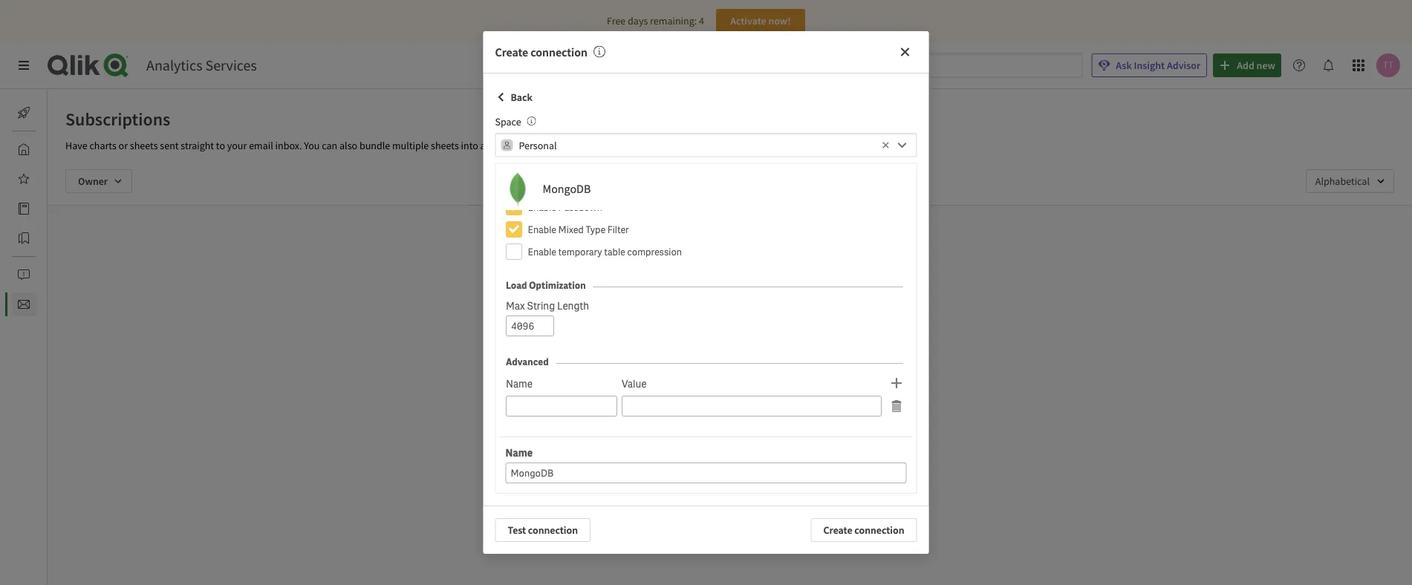 Task type: describe. For each thing, give the bounding box(es) containing it.
space
[[495, 115, 521, 129]]

1 horizontal spatial or
[[688, 363, 697, 376]]

days
[[628, 14, 648, 27]]

regular
[[690, 348, 721, 361]]

now!
[[768, 14, 791, 27]]

filters region
[[48, 157, 1412, 205]]

test connection
[[508, 524, 578, 537]]

subscribe
[[645, 333, 688, 346]]

home
[[48, 143, 74, 156]]

click
[[750, 348, 771, 361]]

your
[[227, 139, 247, 152]]

favorites image
[[18, 173, 30, 185]]

by
[[822, 333, 833, 346]]

back
[[511, 91, 533, 104]]

create connection button
[[811, 519, 917, 542]]

1 horizontal spatial chart
[[708, 333, 731, 346]]

free days remaining: 4
[[607, 14, 704, 27]]

create connection inside 'button'
[[824, 524, 904, 537]]

bundle
[[359, 139, 390, 152]]

charts
[[89, 139, 116, 152]]

advisor
[[1167, 59, 1201, 72]]

connection for test connection button
[[528, 524, 578, 537]]

test
[[508, 524, 526, 537]]

subscriptions
[[65, 108, 170, 130]]

create inside create connection 'button'
[[824, 524, 852, 537]]

1 vertical spatial a
[[701, 333, 706, 346]]

'subscribe'
[[773, 348, 821, 361]]

to up click
[[770, 333, 779, 346]]

activate
[[730, 14, 766, 27]]

1 vertical spatial sheet
[[699, 363, 723, 376]]

remaining:
[[650, 14, 697, 27]]

started.
[[798, 363, 831, 376]]

alerts image
[[18, 269, 30, 281]]

2 sheets from the left
[[431, 139, 459, 152]]

ask insight advisor
[[1116, 59, 1201, 72]]

also
[[340, 139, 357, 152]]

analytics
[[146, 56, 202, 75]]

getting started image
[[18, 107, 30, 119]]

it
[[814, 333, 820, 346]]

receive
[[781, 333, 812, 346]]

analytics services element
[[146, 56, 257, 75]]

back button
[[495, 85, 533, 109]]

subscribe to a chart or sheet to receive it by email on a regular basis. click 'subscribe' on the chart or sheet in the app to get started.
[[643, 333, 835, 376]]

collections image
[[18, 233, 30, 244]]

to left your
[[216, 139, 225, 152]]

2 vertical spatial a
[[683, 348, 688, 361]]

free
[[607, 14, 626, 27]]

and
[[514, 139, 530, 152]]

2 the from the left
[[736, 363, 750, 376]]

create connection dialog
[[483, 31, 929, 554]]

can
[[322, 139, 337, 152]]

open sidebar menu image
[[18, 59, 30, 71]]

catalog link
[[12, 197, 81, 221]]

you
[[304, 139, 320, 152]]

activate now!
[[730, 14, 791, 27]]

catalog image
[[18, 203, 30, 215]]

choose the space to which you would like to add this connection. a space allows you to share and control access to items. tooltip
[[521, 115, 536, 129]]



Task type: locate. For each thing, give the bounding box(es) containing it.
test connection button
[[495, 519, 591, 542]]

0 horizontal spatial on
[[669, 348, 681, 361]]

email inside subscribe to a chart or sheet to receive it by email on a regular basis. click 'subscribe' on the chart or sheet in the app to get started.
[[643, 348, 667, 361]]

0 vertical spatial chart
[[708, 333, 731, 346]]

create connection
[[495, 45, 588, 59], [824, 524, 904, 537]]

1 horizontal spatial create
[[824, 524, 852, 537]]

straight
[[181, 139, 214, 152]]

sent
[[160, 139, 179, 152]]

1 vertical spatial or
[[733, 333, 742, 346]]

home link
[[12, 137, 74, 161]]

1 horizontal spatial on
[[823, 348, 835, 361]]

chart down subscribe
[[663, 363, 686, 376]]

or right charts
[[119, 139, 128, 152]]

0 vertical spatial or
[[119, 139, 128, 152]]

0 vertical spatial create
[[495, 45, 528, 59]]

1 the from the left
[[647, 363, 661, 376]]

0 horizontal spatial chart
[[663, 363, 686, 376]]

0 horizontal spatial create connection
[[495, 45, 588, 59]]

0 vertical spatial a
[[480, 139, 486, 152]]

email right your
[[249, 139, 273, 152]]

have charts or sheets sent straight to your email inbox. you can also bundle multiple sheets into a quick and easy report.
[[65, 139, 584, 152]]

on down by
[[823, 348, 835, 361]]

to up the regular
[[690, 333, 699, 346]]

mongodb image
[[500, 171, 535, 207]]

or
[[119, 139, 128, 152], [733, 333, 742, 346], [688, 363, 697, 376]]

multiple
[[392, 139, 429, 152]]

mongodb
[[543, 182, 591, 197]]

to left get
[[771, 363, 780, 376]]

app
[[752, 363, 769, 376]]

the
[[647, 363, 661, 376], [736, 363, 750, 376]]

or down the regular
[[688, 363, 697, 376]]

the right the in
[[736, 363, 750, 376]]

1 vertical spatial email
[[643, 348, 667, 361]]

1 horizontal spatial create connection
[[824, 524, 904, 537]]

get
[[782, 363, 796, 376]]

a left the regular
[[683, 348, 688, 361]]

on
[[669, 348, 681, 361], [823, 348, 835, 361]]

Space text field
[[519, 133, 878, 157]]

connection
[[531, 45, 588, 59], [528, 524, 578, 537], [855, 524, 904, 537]]

in
[[725, 363, 733, 376]]

email down subscribe
[[643, 348, 667, 361]]

connection inside test connection button
[[528, 524, 578, 537]]

1 horizontal spatial a
[[683, 348, 688, 361]]

sheet up click
[[744, 333, 768, 346]]

basis.
[[723, 348, 748, 361]]

report.
[[554, 139, 584, 152]]

0 horizontal spatial a
[[480, 139, 486, 152]]

2 on from the left
[[823, 348, 835, 361]]

insight
[[1134, 59, 1165, 72]]

home image
[[18, 143, 30, 155]]

1 horizontal spatial sheets
[[431, 139, 459, 152]]

inbox.
[[275, 139, 302, 152]]

chart up the regular
[[708, 333, 731, 346]]

1 vertical spatial chart
[[663, 363, 686, 376]]

0 horizontal spatial sheet
[[699, 363, 723, 376]]

or up basis.
[[733, 333, 742, 346]]

on down subscribe
[[669, 348, 681, 361]]

ask
[[1116, 59, 1132, 72]]

to
[[216, 139, 225, 152], [690, 333, 699, 346], [770, 333, 779, 346], [771, 363, 780, 376]]

sheet down the regular
[[699, 363, 723, 376]]

a up the regular
[[701, 333, 706, 346]]

sheets
[[130, 139, 158, 152], [431, 139, 459, 152]]

activate now! link
[[716, 9, 805, 33]]

1 sheets from the left
[[130, 139, 158, 152]]

0 vertical spatial create connection
[[495, 45, 588, 59]]

0 vertical spatial sheet
[[744, 333, 768, 346]]

the down subscribe
[[647, 363, 661, 376]]

1 vertical spatial create
[[824, 524, 852, 537]]

connection for create connection 'button'
[[855, 524, 904, 537]]

1 vertical spatial create connection
[[824, 524, 904, 537]]

alphabetical image
[[1306, 169, 1394, 193]]

0 horizontal spatial sheets
[[130, 139, 158, 152]]

analytics services
[[146, 56, 257, 75]]

catalog
[[48, 202, 81, 215]]

connection inside create connection 'button'
[[855, 524, 904, 537]]

0 vertical spatial email
[[249, 139, 273, 152]]

into
[[461, 139, 478, 152]]

2 vertical spatial or
[[688, 363, 697, 376]]

0 horizontal spatial create
[[495, 45, 528, 59]]

email
[[249, 139, 273, 152], [643, 348, 667, 361]]

have
[[65, 139, 87, 152]]

subscriptions image
[[18, 299, 30, 311]]

create
[[495, 45, 528, 59], [824, 524, 852, 537]]

sheets left into
[[431, 139, 459, 152]]

1 horizontal spatial the
[[736, 363, 750, 376]]

1 horizontal spatial sheet
[[744, 333, 768, 346]]

sheet
[[744, 333, 768, 346], [699, 363, 723, 376]]

1 horizontal spatial email
[[643, 348, 667, 361]]

a
[[480, 139, 486, 152], [701, 333, 706, 346], [683, 348, 688, 361]]

0 horizontal spatial the
[[647, 363, 661, 376]]

ask insight advisor button
[[1092, 53, 1207, 77]]

choose the space to which you would like to add this connection. a space allows you to share and control access to items. image
[[527, 117, 536, 126]]

0 horizontal spatial or
[[119, 139, 128, 152]]

services
[[205, 56, 257, 75]]

2 horizontal spatial a
[[701, 333, 706, 346]]

navigation pane element
[[0, 95, 81, 322]]

2 horizontal spatial or
[[733, 333, 742, 346]]

quick
[[488, 139, 512, 152]]

4
[[699, 14, 704, 27]]

a right into
[[480, 139, 486, 152]]

easy
[[532, 139, 552, 152]]

Search text field
[[846, 53, 1083, 77]]

chart
[[708, 333, 731, 346], [663, 363, 686, 376]]

1 on from the left
[[669, 348, 681, 361]]

0 horizontal spatial email
[[249, 139, 273, 152]]

sheets left the sent
[[130, 139, 158, 152]]



Task type: vqa. For each thing, say whether or not it's contained in the screenshot.
quick
yes



